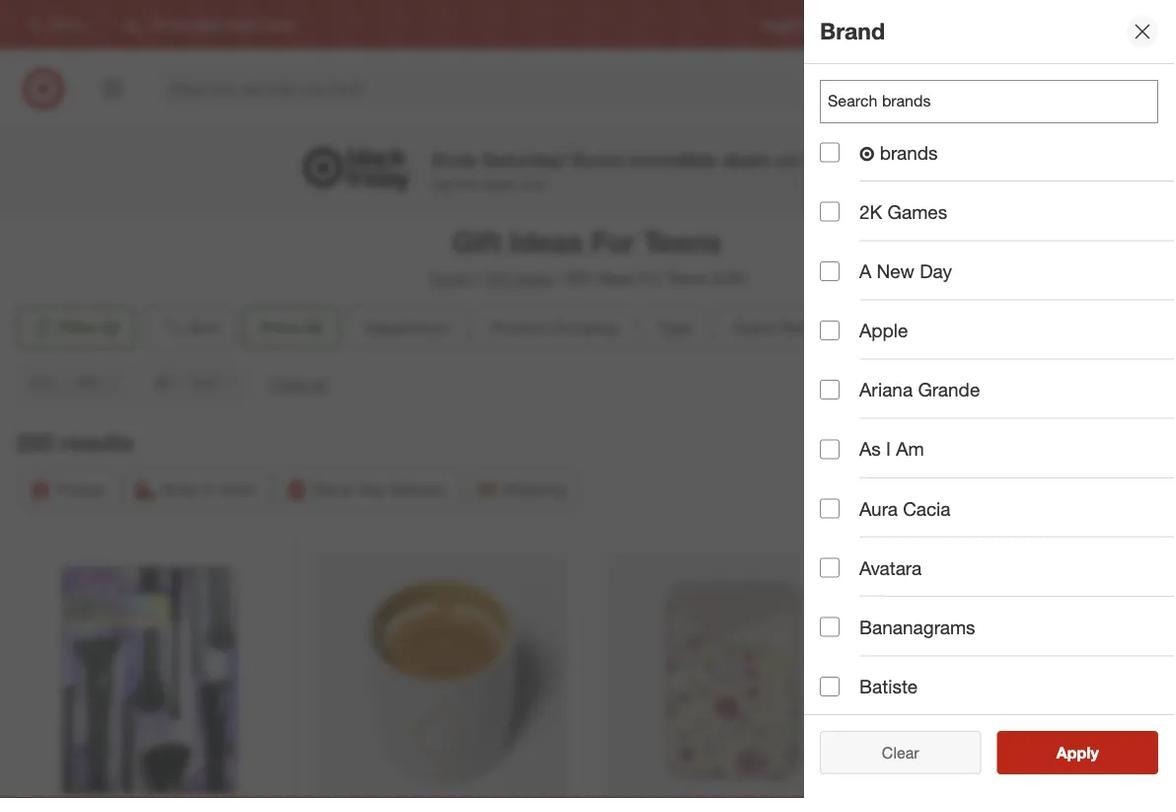 Task type: describe. For each thing, give the bounding box(es) containing it.
none text field inside brand dialog
[[820, 80, 1158, 123]]

find stores link
[[1102, 16, 1162, 33]]

score
[[572, 148, 624, 171]]

Avatara checkbox
[[820, 558, 840, 578]]

day inside brand dialog
[[920, 260, 952, 283]]

Apple checkbox
[[820, 321, 840, 340]]

target
[[428, 269, 471, 288]]

i
[[886, 438, 891, 461]]

1 vertical spatial deals
[[482, 175, 515, 193]]

clear all button
[[270, 373, 328, 395]]

brand button
[[850, 306, 926, 349]]

weekly
[[838, 17, 876, 32]]

0 vertical spatial deals
[[723, 148, 770, 171]]

$0
[[156, 374, 170, 391]]

2 / from the left
[[557, 269, 562, 288]]

registry link
[[763, 16, 807, 33]]

find
[[1102, 17, 1125, 32]]

department button
[[348, 306, 466, 349]]

$15  –  $25 button
[[16, 361, 133, 404]]

bananagrams
[[859, 616, 976, 639]]

apply
[[1057, 743, 1099, 762]]

cacia
[[903, 497, 951, 520]]

1 horizontal spatial for
[[639, 269, 661, 288]]

stores
[[1128, 17, 1162, 32]]

What can we help you find? suggestions appear below search field
[[158, 67, 925, 111]]

guest rating
[[733, 318, 826, 337]]

filter
[[59, 318, 97, 337]]

1 $15 from the left
[[31, 374, 53, 391]]

grouping
[[551, 318, 617, 337]]

guest
[[733, 318, 776, 337]]

$0  –  $15
[[156, 374, 216, 391]]

Ariana Grande checkbox
[[820, 380, 840, 400]]

rating
[[780, 318, 826, 337]]

ariana
[[859, 378, 913, 401]]

2 $15 from the left
[[194, 374, 216, 391]]

avatara
[[859, 557, 922, 579]]

ariana grande
[[859, 378, 980, 401]]

clear button
[[820, 731, 981, 775]]

sort
[[188, 318, 218, 337]]

ideas up "product" at the left
[[514, 269, 553, 288]]

registry
[[763, 17, 807, 32]]

brand dialog
[[804, 0, 1174, 798]]

gift right the target
[[484, 269, 510, 288]]

brand inside dialog
[[820, 17, 885, 45]]

ideas up grouping
[[596, 269, 634, 288]]

in
[[203, 480, 215, 499]]

a
[[859, 260, 872, 283]]

¬ brands
[[859, 141, 938, 165]]

shop
[[161, 480, 199, 499]]

gift ideas for teens target / gift ideas / gift ideas for teens (235)
[[428, 224, 746, 288]]

incredible
[[630, 148, 717, 171]]

gifts
[[838, 148, 877, 171]]

search button
[[911, 67, 958, 114]]

weekly ad link
[[838, 16, 894, 33]]

1 vertical spatial teens
[[666, 269, 707, 288]]

the
[[458, 175, 478, 193]]

as
[[859, 438, 881, 461]]

shipping
[[503, 480, 566, 499]]

price
[[261, 318, 300, 337]]

ends saturday! score incredible deals on top gifts get the deals now.
[[432, 148, 877, 193]]

clear all
[[270, 374, 328, 394]]

a new day
[[859, 260, 952, 283]]

department
[[365, 318, 450, 337]]



Task type: locate. For each thing, give the bounding box(es) containing it.
type button
[[641, 306, 709, 349]]

0 horizontal spatial (2)
[[102, 318, 120, 337]]

clear
[[270, 374, 308, 394], [882, 743, 919, 762]]

1 vertical spatial day
[[358, 480, 385, 499]]

apple
[[859, 319, 908, 342]]

(2) inside button
[[102, 318, 120, 337]]

0 horizontal spatial deals
[[482, 175, 515, 193]]

0 vertical spatial teens
[[643, 224, 722, 259]]

/ right gift ideas link
[[557, 269, 562, 288]]

0 vertical spatial for
[[591, 224, 635, 259]]

As I Am checkbox
[[820, 439, 840, 459]]

1 vertical spatial for
[[639, 269, 661, 288]]

filter (2)
[[59, 318, 120, 337]]

(2) for price (2)
[[304, 318, 322, 337]]

games
[[888, 200, 948, 223]]

find stores
[[1102, 17, 1162, 32]]

Batiste checkbox
[[820, 677, 840, 697]]

¬
[[859, 142, 875, 165]]

search
[[911, 81, 958, 100]]

clear inside brand dialog
[[882, 743, 919, 762]]

Aura Cacia checkbox
[[820, 499, 840, 518]]

now.
[[519, 175, 547, 193]]

aura
[[859, 497, 898, 520]]

cell phone wallet pocket with magsafe - heyday™ multicolor floral image
[[606, 555, 859, 798], [606, 555, 859, 798]]

ends
[[432, 148, 477, 171]]

grande
[[918, 378, 980, 401]]

brand inside button
[[867, 318, 909, 337]]

teens
[[643, 224, 722, 259], [666, 269, 707, 288]]

same
[[313, 480, 353, 499]]

2k games
[[859, 200, 948, 223]]

0 horizontal spatial for
[[591, 224, 635, 259]]

/ right target link
[[475, 269, 480, 288]]

1 horizontal spatial day
[[920, 260, 952, 283]]

clear down batiste
[[882, 743, 919, 762]]

shop in store
[[161, 480, 255, 499]]

e.l.f. embellished holiday brush gift set - 9pc image
[[23, 555, 275, 798], [23, 555, 275, 798]]

235
[[16, 428, 54, 456]]

$15  –  $25
[[31, 374, 99, 391]]

pickup button
[[20, 468, 117, 512]]

shop in store button
[[125, 468, 268, 512]]

clear for clear all
[[270, 374, 308, 394]]

ideas
[[509, 224, 583, 259], [514, 269, 553, 288], [596, 269, 634, 288]]

(2) right filter
[[102, 318, 120, 337]]

None checkbox
[[820, 143, 840, 162]]

0 vertical spatial brand
[[820, 17, 885, 45]]

on
[[776, 148, 798, 171]]

0 vertical spatial clear
[[270, 374, 308, 394]]

price (2)
[[261, 318, 322, 337]]

(2) right price
[[304, 318, 322, 337]]

1 horizontal spatial clear
[[882, 743, 919, 762]]

shipping button
[[467, 468, 579, 512]]

guest rating button
[[716, 306, 842, 349]]

0 horizontal spatial /
[[475, 269, 480, 288]]

am
[[896, 438, 924, 461]]

1 horizontal spatial (2)
[[304, 318, 322, 337]]

2K Games checkbox
[[820, 202, 840, 222]]

same day delivery
[[313, 480, 446, 499]]

gift
[[453, 224, 501, 259], [484, 269, 510, 288], [566, 269, 591, 288]]

same day delivery button
[[276, 468, 459, 512]]

deals
[[723, 148, 770, 171], [482, 175, 515, 193]]

results
[[60, 428, 133, 456]]

1 / from the left
[[475, 269, 480, 288]]

$15 right $0
[[194, 374, 216, 391]]

day inside button
[[358, 480, 385, 499]]

for down ends saturday! score incredible deals on top gifts get the deals now.
[[591, 224, 635, 259]]

1 vertical spatial clear
[[882, 743, 919, 762]]

(2)
[[102, 318, 120, 337], [304, 318, 322, 337]]

(235)
[[711, 269, 746, 288]]

A New Day checkbox
[[820, 261, 840, 281]]

clear left all
[[270, 374, 308, 394]]

day
[[920, 260, 952, 283], [358, 480, 385, 499]]

ideas up gift ideas link
[[509, 224, 583, 259]]

apply button
[[997, 731, 1158, 775]]

gift up the target
[[453, 224, 501, 259]]

1 horizontal spatial $15
[[194, 374, 216, 391]]

7oz birthstone ceramic jar amethyst candle - project 62™ image
[[315, 555, 567, 798], [315, 555, 567, 798]]

weekly ad
[[838, 17, 894, 32]]

clear for clear
[[882, 743, 919, 762]]

brands
[[880, 141, 938, 164]]

gift up grouping
[[566, 269, 591, 288]]

Bananagrams checkbox
[[820, 617, 840, 637]]

brand right registry link
[[820, 17, 885, 45]]

as i am
[[859, 438, 924, 461]]

$15
[[31, 374, 53, 391], [194, 374, 216, 391]]

day right same
[[358, 480, 385, 499]]

for
[[591, 224, 635, 259], [639, 269, 661, 288]]

0 horizontal spatial clear
[[270, 374, 308, 394]]

brand
[[820, 17, 885, 45], [867, 318, 909, 337]]

sort button
[[144, 306, 235, 349]]

2k
[[859, 200, 882, 223]]

teens up (235)
[[643, 224, 722, 259]]

batiste
[[859, 675, 918, 698]]

target link
[[428, 269, 471, 288]]

brand down new
[[867, 318, 909, 337]]

1 horizontal spatial /
[[557, 269, 562, 288]]

top
[[803, 148, 833, 171]]

ad
[[880, 17, 894, 32]]

1 horizontal spatial deals
[[723, 148, 770, 171]]

new
[[877, 260, 915, 283]]

for up the type
[[639, 269, 661, 288]]

2 (2) from the left
[[304, 318, 322, 337]]

1 (2) from the left
[[102, 318, 120, 337]]

None text field
[[820, 80, 1158, 123]]

product
[[491, 318, 547, 337]]

1 vertical spatial brand
[[867, 318, 909, 337]]

235 results
[[16, 428, 133, 456]]

(2) for filter (2)
[[102, 318, 120, 337]]

$25
[[76, 374, 99, 391]]

product grouping button
[[474, 306, 634, 349]]

pickup
[[56, 480, 104, 499]]

deals right the
[[482, 175, 515, 193]]

all
[[312, 374, 328, 394]]

store
[[220, 480, 255, 499]]

day right new
[[920, 260, 952, 283]]

aura cacia
[[859, 497, 951, 520]]

type
[[658, 318, 692, 337]]

deals left on
[[723, 148, 770, 171]]

0 horizontal spatial day
[[358, 480, 385, 499]]

delivery
[[389, 480, 446, 499]]

filter (2) button
[[16, 306, 136, 349]]

product grouping
[[491, 318, 617, 337]]

get
[[432, 175, 455, 193]]

0 vertical spatial day
[[920, 260, 952, 283]]

$15 left $25
[[31, 374, 53, 391]]

$0  –  $15 button
[[141, 361, 251, 404]]

0 horizontal spatial $15
[[31, 374, 53, 391]]

teens left (235)
[[666, 269, 707, 288]]

saturday!
[[482, 148, 567, 171]]

wreck this journal black edition 08/20/2012 self improvement - by keri smith ( paperback ) image
[[898, 555, 1151, 798]]

gift ideas link
[[484, 269, 553, 288]]



Task type: vqa. For each thing, say whether or not it's contained in the screenshot.
(235)
yes



